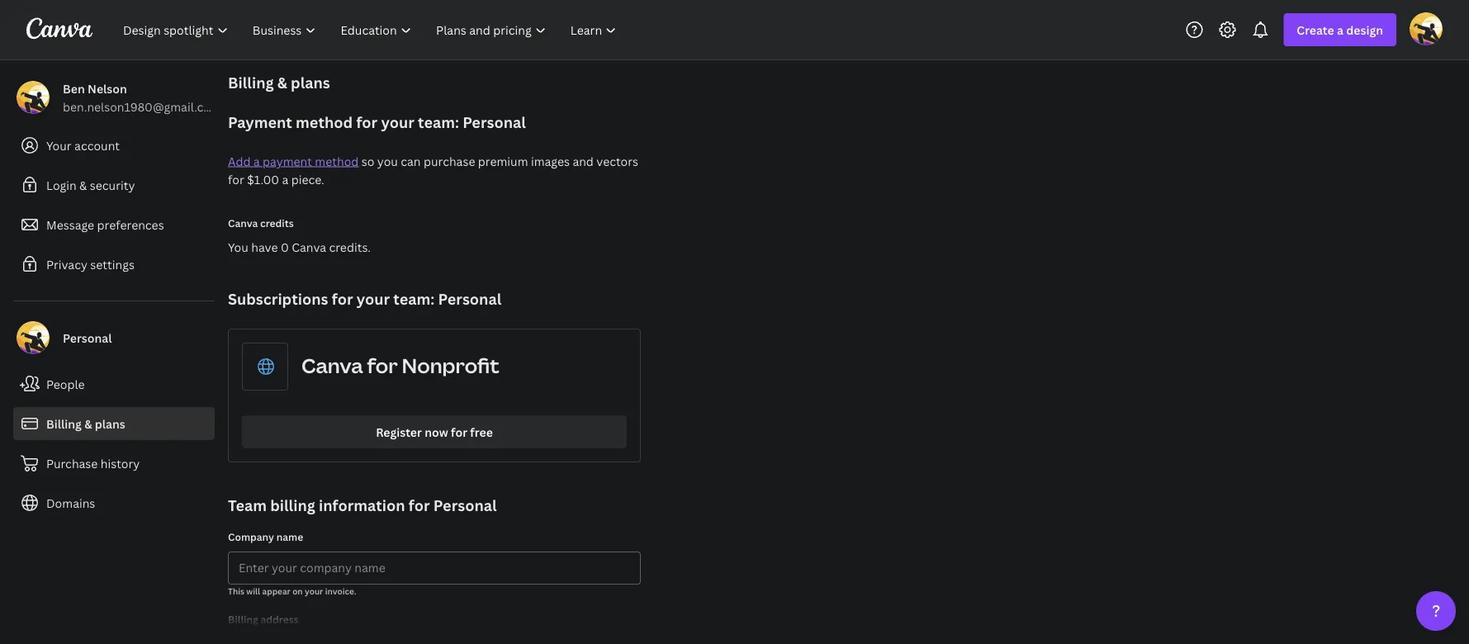 Task type: locate. For each thing, give the bounding box(es) containing it.
0 vertical spatial billing
[[228, 72, 274, 93]]

0 horizontal spatial plans
[[95, 416, 125, 432]]

&
[[277, 72, 287, 93], [79, 177, 87, 193], [84, 416, 92, 432]]

team billing information for personal
[[228, 495, 497, 516]]

1 vertical spatial billing
[[46, 416, 82, 432]]

your account link
[[13, 129, 215, 162]]

login & security link
[[13, 169, 215, 202]]

personal up people
[[63, 330, 112, 346]]

personal
[[463, 112, 526, 132], [438, 289, 502, 309], [63, 330, 112, 346], [434, 495, 497, 516]]

billing & plans link
[[13, 407, 215, 440]]

create a design
[[1297, 22, 1384, 38]]

credits.
[[329, 239, 371, 255]]

0 horizontal spatial a
[[253, 153, 260, 169]]

your up you
[[381, 112, 415, 132]]

privacy
[[46, 257, 87, 272]]

& for login & security "link"
[[79, 177, 87, 193]]

1 horizontal spatial a
[[282, 171, 289, 187]]

invoice.
[[325, 586, 356, 597]]

Enter your company name text field
[[239, 553, 630, 584]]

0 vertical spatial team:
[[418, 112, 459, 132]]

billing address
[[228, 613, 299, 626]]

a down payment
[[282, 171, 289, 187]]

ben nelson image
[[1410, 12, 1443, 45]]

& for "billing & plans" link
[[84, 416, 92, 432]]

billing up payment
[[228, 72, 274, 93]]

1 vertical spatial team:
[[394, 289, 435, 309]]

billing & plans
[[228, 72, 330, 93], [46, 416, 125, 432]]

billing & plans up payment
[[228, 72, 330, 93]]

2 vertical spatial a
[[282, 171, 289, 187]]

you
[[228, 239, 249, 255]]

your down 'credits.'
[[357, 289, 390, 309]]

billing
[[228, 72, 274, 93], [46, 416, 82, 432], [228, 613, 258, 626]]

0 vertical spatial canva
[[228, 216, 258, 230]]

0 horizontal spatial billing & plans
[[46, 416, 125, 432]]

a left design on the right top of the page
[[1338, 22, 1344, 38]]

a right add
[[253, 153, 260, 169]]

canva
[[228, 216, 258, 230], [292, 239, 326, 255], [302, 352, 363, 379]]

have
[[251, 239, 278, 255]]

credits
[[260, 216, 294, 230]]

& up payment
[[277, 72, 287, 93]]

2 vertical spatial canva
[[302, 352, 363, 379]]

plans
[[291, 72, 330, 93], [95, 416, 125, 432]]

company name
[[228, 530, 303, 544]]

for down add
[[228, 171, 244, 187]]

1 vertical spatial &
[[79, 177, 87, 193]]

canva for nonprofit
[[302, 352, 500, 379]]

& inside "link"
[[79, 177, 87, 193]]

team: up canva for nonprofit
[[394, 289, 435, 309]]

for left 'free'
[[451, 424, 468, 440]]

team: up the purchase
[[418, 112, 459, 132]]

top level navigation element
[[112, 13, 631, 46]]

plans up payment
[[291, 72, 330, 93]]

a
[[1338, 22, 1344, 38], [253, 153, 260, 169], [282, 171, 289, 187]]

0 vertical spatial plans
[[291, 72, 330, 93]]

team
[[228, 495, 267, 516]]

add a payment method
[[228, 153, 359, 169]]

your account
[[46, 138, 120, 153]]

piece.
[[291, 171, 325, 187]]

a for design
[[1338, 22, 1344, 38]]

for
[[356, 112, 378, 132], [228, 171, 244, 187], [332, 289, 353, 309], [367, 352, 398, 379], [451, 424, 468, 440], [409, 495, 430, 516]]

images
[[531, 153, 570, 169]]

plans down people link
[[95, 416, 125, 432]]

you have 0 canva credits.
[[228, 239, 371, 255]]

2 vertical spatial &
[[84, 416, 92, 432]]

a inside dropdown button
[[1338, 22, 1344, 38]]

payment
[[263, 153, 312, 169]]

canva right 0
[[292, 239, 326, 255]]

2 horizontal spatial a
[[1338, 22, 1344, 38]]

a inside so you can purchase premium images and vectors for $1.00 a piece.
[[282, 171, 289, 187]]

nonprofit
[[402, 352, 500, 379]]

canva up you
[[228, 216, 258, 230]]

your
[[46, 138, 72, 153]]

1 horizontal spatial billing & plans
[[228, 72, 330, 93]]

and
[[573, 153, 594, 169]]

billing down people
[[46, 416, 82, 432]]

you
[[377, 153, 398, 169]]

your right on
[[305, 586, 323, 597]]

billing & plans up purchase history
[[46, 416, 125, 432]]

billing down 'this'
[[228, 613, 258, 626]]

preferences
[[97, 217, 164, 233]]

personal up the "enter your company name" text field
[[434, 495, 497, 516]]

message
[[46, 217, 94, 233]]

1 vertical spatial a
[[253, 153, 260, 169]]

1 horizontal spatial plans
[[291, 72, 330, 93]]

register
[[376, 424, 422, 440]]

method left so
[[315, 153, 359, 169]]

& up purchase history
[[84, 416, 92, 432]]

your
[[381, 112, 415, 132], [357, 289, 390, 309], [305, 586, 323, 597]]

method
[[296, 112, 353, 132], [315, 153, 359, 169]]

canva down subscriptions for your team: personal at top left
[[302, 352, 363, 379]]

company
[[228, 530, 274, 544]]

team:
[[418, 112, 459, 132], [394, 289, 435, 309]]

canva credits
[[228, 216, 294, 230]]

$1.00
[[247, 171, 279, 187]]

method up add a payment method
[[296, 112, 353, 132]]

canva for canva credits
[[228, 216, 258, 230]]

ben.nelson1980@gmail.com
[[63, 99, 221, 114]]

0 vertical spatial a
[[1338, 22, 1344, 38]]

& right login
[[79, 177, 87, 193]]



Task type: describe. For each thing, give the bounding box(es) containing it.
for down 'credits.'
[[332, 289, 353, 309]]

canva for canva for nonprofit
[[302, 352, 363, 379]]

on
[[293, 586, 303, 597]]

this will appear on your invoice.
[[228, 586, 356, 597]]

settings
[[90, 257, 135, 272]]

2 vertical spatial billing
[[228, 613, 258, 626]]

nelson
[[88, 81, 127, 96]]

0 vertical spatial billing & plans
[[228, 72, 330, 93]]

payment
[[228, 112, 292, 132]]

register now for free
[[376, 424, 493, 440]]

subscriptions
[[228, 289, 328, 309]]

billing
[[270, 495, 315, 516]]

message preferences link
[[13, 208, 215, 241]]

privacy settings
[[46, 257, 135, 272]]

vectors
[[597, 153, 639, 169]]

domains
[[46, 495, 95, 511]]

for right information
[[409, 495, 430, 516]]

1 vertical spatial billing & plans
[[46, 416, 125, 432]]

add
[[228, 153, 251, 169]]

premium
[[478, 153, 528, 169]]

now
[[425, 424, 448, 440]]

appear
[[262, 586, 291, 597]]

0 vertical spatial your
[[381, 112, 415, 132]]

can
[[401, 153, 421, 169]]

1 vertical spatial plans
[[95, 416, 125, 432]]

people
[[46, 376, 85, 392]]

personal up nonprofit
[[438, 289, 502, 309]]

2 vertical spatial your
[[305, 586, 323, 597]]

create a design button
[[1284, 13, 1397, 46]]

security
[[90, 177, 135, 193]]

domains link
[[13, 487, 215, 520]]

login
[[46, 177, 77, 193]]

0
[[281, 239, 289, 255]]

purchase history link
[[13, 447, 215, 480]]

a for payment
[[253, 153, 260, 169]]

login & security
[[46, 177, 135, 193]]

purchase history
[[46, 456, 140, 471]]

purchase
[[424, 153, 475, 169]]

for inside so you can purchase premium images and vectors for $1.00 a piece.
[[228, 171, 244, 187]]

so
[[362, 153, 375, 169]]

1 vertical spatial method
[[315, 153, 359, 169]]

privacy settings link
[[13, 248, 215, 281]]

so you can purchase premium images and vectors for $1.00 a piece.
[[228, 153, 639, 187]]

add a payment method link
[[228, 153, 359, 169]]

1 vertical spatial canva
[[292, 239, 326, 255]]

for left nonprofit
[[367, 352, 398, 379]]

design
[[1347, 22, 1384, 38]]

ben nelson ben.nelson1980@gmail.com
[[63, 81, 221, 114]]

register now for free button
[[242, 416, 627, 449]]

personal up premium
[[463, 112, 526, 132]]

purchase
[[46, 456, 98, 471]]

name
[[277, 530, 303, 544]]

people link
[[13, 368, 215, 401]]

1 vertical spatial your
[[357, 289, 390, 309]]

create
[[1297, 22, 1335, 38]]

0 vertical spatial &
[[277, 72, 287, 93]]

for up so
[[356, 112, 378, 132]]

free
[[470, 424, 493, 440]]

history
[[101, 456, 140, 471]]

this
[[228, 586, 245, 597]]

message preferences
[[46, 217, 164, 233]]

will
[[246, 586, 260, 597]]

information
[[319, 495, 405, 516]]

ben
[[63, 81, 85, 96]]

address
[[261, 613, 299, 626]]

for inside button
[[451, 424, 468, 440]]

0 vertical spatial method
[[296, 112, 353, 132]]

account
[[74, 138, 120, 153]]

payment method for your team: personal
[[228, 112, 526, 132]]

subscriptions for your team: personal
[[228, 289, 502, 309]]



Task type: vqa. For each thing, say whether or not it's contained in the screenshot.
the (+7) in "Worksheet (+7)" Button
no



